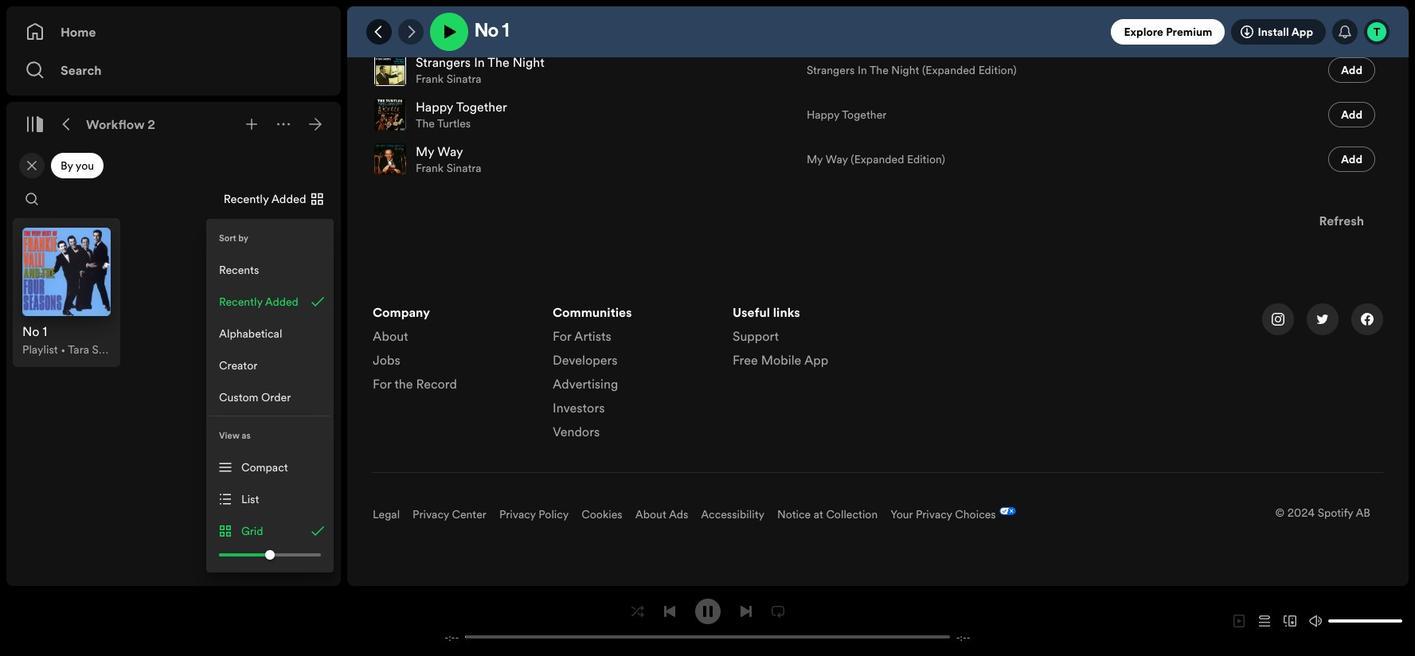 Task type: describe. For each thing, give the bounding box(es) containing it.
temptations
[[437, 26, 499, 42]]

custom
[[219, 389, 258, 405]]

frank inside strangers in the night frank sinatra
[[416, 71, 444, 87]]

clear filters image
[[25, 159, 38, 172]]

explore
[[1124, 24, 1163, 40]]

strangers in the night link
[[416, 53, 544, 71]]

the turtles link
[[416, 115, 471, 131]]

communities
[[553, 303, 632, 321]]

my way frank sinatra
[[416, 143, 482, 176]]

connect to a device image
[[1284, 615, 1296, 627]]

accessibility link
[[701, 506, 764, 522]]

for inside company about jobs for the record
[[373, 375, 391, 393]]

the
[[394, 375, 413, 393]]

By you checkbox
[[51, 153, 104, 178]]

row inside main element
[[13, 218, 120, 367]]

1 -:-- from the left
[[445, 630, 459, 644]]

added for recently added, grid view field
[[271, 191, 306, 207]]

alphabetical
[[219, 326, 282, 342]]

none search field inside main element
[[19, 186, 45, 212]]

strangers for strangers in the night frank sinatra
[[416, 53, 471, 71]]

playlist
[[22, 341, 58, 357]]

1 add from the top
[[1341, 62, 1362, 78]]

view as menu
[[168, 416, 334, 573]]

recently added for recently added button
[[219, 294, 299, 310]]

useful
[[733, 303, 770, 321]]

policy
[[539, 506, 569, 522]]

add for my way
[[1341, 151, 1362, 167]]

list containing communities
[[553, 303, 713, 447]]

Recently Added, Grid view field
[[210, 186, 334, 212]]

2 -:-- from the left
[[956, 630, 970, 644]]

strangers for strangers in the night (expanded edition)
[[807, 62, 855, 78]]

accessibility
[[701, 506, 764, 522]]

workflow 2 button
[[83, 111, 159, 137]]

player controls element
[[427, 598, 988, 644]]

by you
[[61, 158, 94, 174]]

for inside 'communities for artists developers advertising investors vendors'
[[553, 327, 571, 345]]

add button for happy together
[[1328, 102, 1375, 127]]

artists
[[574, 327, 611, 345]]

recently for recently added button
[[219, 294, 262, 310]]

record
[[416, 375, 457, 393]]

list containing useful links
[[733, 303, 893, 375]]

so many steves: afternoons with steve martin | audiobook on spotify element
[[347, 0, 1409, 561]]

1 vertical spatial edition)
[[907, 151, 945, 167]]

recents button
[[209, 254, 330, 286]]

next image
[[739, 605, 752, 618]]

install app
[[1258, 24, 1313, 40]]

in for strangers in the night frank sinatra
[[474, 53, 485, 71]]

the down top bar and user menu element
[[869, 62, 889, 78]]

about inside company about jobs for the record
[[373, 327, 408, 345]]

links
[[773, 303, 800, 321]]

custom order button
[[209, 381, 330, 413]]

grid
[[241, 523, 263, 539]]

california consumer privacy act (ccpa) opt-out icon image
[[996, 507, 1016, 518]]

no 1
[[475, 22, 509, 41]]

workflow
[[86, 115, 145, 133]]

privacy for privacy center
[[413, 506, 449, 522]]

1
[[502, 22, 509, 41]]

workflow 2
[[86, 115, 155, 133]]

happy for happy together the turtles
[[416, 98, 453, 115]]

company
[[373, 303, 430, 321]]

strangers in the night (expanded edition) link
[[807, 62, 1016, 78]]

my way link
[[416, 143, 463, 160]]

happy together the turtles
[[416, 98, 507, 131]]

view
[[219, 430, 240, 442]]

4 - from the left
[[967, 630, 970, 644]]

search
[[61, 61, 102, 79]]

previous image
[[663, 605, 676, 618]]

recently added button
[[209, 286, 330, 318]]

sort by
[[219, 232, 248, 244]]

add button for my way
[[1328, 147, 1375, 172]]

your privacy choices
[[891, 506, 996, 522]]

2 :- from the left
[[960, 630, 967, 644]]

sort by menu
[[206, 219, 334, 416]]

my way cell
[[374, 138, 794, 181]]

custom order
[[219, 389, 291, 405]]

the for happy together
[[416, 115, 435, 131]]

mobile
[[761, 351, 801, 369]]

3 - from the left
[[956, 630, 960, 644]]

developers
[[553, 351, 618, 369]]

strangers in the night (expanded edition)
[[807, 62, 1016, 78]]

as
[[242, 430, 251, 442]]

privacy center link
[[413, 506, 486, 522]]

at
[[814, 506, 823, 522]]

my way (expanded edition)
[[807, 151, 945, 167]]

© 2024 spotify ab
[[1275, 505, 1370, 521]]

about ads link
[[635, 506, 688, 522]]

choices
[[955, 506, 996, 522]]

0 vertical spatial edition)
[[978, 62, 1016, 78]]

view as
[[219, 430, 251, 442]]

1 vertical spatial about
[[635, 506, 666, 522]]

legal link
[[373, 506, 400, 522]]

you
[[76, 158, 94, 174]]

way for my way (expanded edition)
[[826, 151, 848, 167]]

the for strangers in the night
[[488, 53, 509, 71]]

together for happy together the turtles
[[456, 98, 507, 115]]

advertising link
[[553, 375, 618, 399]]

sinatra inside my way frank sinatra
[[446, 160, 482, 176]]

night for strangers in the night (expanded edition)
[[891, 62, 919, 78]]

search link
[[25, 54, 322, 86]]

twitter image
[[1316, 313, 1329, 326]]

1 - from the left
[[445, 630, 448, 644]]

turtles
[[437, 115, 471, 131]]

my way (expanded edition) link
[[807, 151, 945, 167]]

notice at collection
[[777, 506, 878, 522]]

creator
[[219, 358, 257, 373]]

about link
[[373, 327, 408, 351]]

for the record link
[[373, 375, 457, 399]]

investors
[[553, 399, 605, 416]]

list containing company
[[373, 303, 534, 399]]

alphabetical button
[[209, 318, 330, 350]]

privacy policy link
[[499, 506, 569, 522]]

happy together cell
[[374, 93, 794, 136]]

frank sinatra link for strangers
[[416, 71, 482, 87]]

cookies link
[[581, 506, 622, 522]]

legal
[[373, 506, 400, 522]]

go forward image
[[405, 25, 417, 38]]



Task type: locate. For each thing, give the bounding box(es) containing it.
2 frank sinatra link from the top
[[416, 160, 482, 176]]

added down recents button
[[265, 294, 299, 310]]

jobs
[[373, 351, 400, 369]]

app right mobile
[[804, 351, 828, 369]]

0 horizontal spatial strangers
[[416, 53, 471, 71]]

0 vertical spatial frank sinatra link
[[416, 71, 482, 87]]

1 horizontal spatial together
[[842, 107, 887, 123]]

0 horizontal spatial happy together link
[[416, 98, 507, 115]]

for left artists
[[553, 327, 571, 345]]

in down top bar and user menu element
[[858, 62, 867, 78]]

0 horizontal spatial privacy
[[413, 506, 449, 522]]

order
[[261, 389, 291, 405]]

0 horizontal spatial (expanded
[[851, 151, 904, 167]]

cookies
[[581, 506, 622, 522]]

2 list from the left
[[553, 303, 713, 447]]

added inside recently added button
[[265, 294, 299, 310]]

about up jobs
[[373, 327, 408, 345]]

facebook image
[[1361, 313, 1374, 326]]

about ads
[[635, 506, 688, 522]]

happy together link up my way (expanded edition)
[[807, 107, 887, 123]]

girl
[[437, 9, 458, 26]]

for left the
[[373, 375, 391, 393]]

2 horizontal spatial privacy
[[916, 506, 952, 522]]

1 vertical spatial frank
[[416, 160, 444, 176]]

the left turtles
[[416, 115, 435, 131]]

2 add button from the top
[[1328, 102, 1375, 127]]

happy up my way (expanded edition) link
[[807, 107, 839, 123]]

1 horizontal spatial happy
[[807, 107, 839, 123]]

1 vertical spatial recently added
[[219, 294, 299, 310]]

1 horizontal spatial strangers
[[807, 62, 855, 78]]

your
[[891, 506, 913, 522]]

center
[[452, 506, 486, 522]]

1 :- from the left
[[448, 630, 455, 644]]

list button
[[209, 483, 330, 515]]

:-
[[448, 630, 455, 644], [960, 630, 967, 644]]

notice at collection link
[[777, 506, 878, 522]]

1 vertical spatial add
[[1341, 107, 1362, 123]]

strangers in the night cell
[[374, 49, 794, 92]]

enable shuffle image
[[631, 605, 644, 618]]

my girl link
[[416, 9, 458, 26]]

frank sinatra link up happy together the turtles
[[416, 71, 482, 87]]

1 horizontal spatial in
[[858, 62, 867, 78]]

recents
[[219, 262, 259, 278]]

the inside happy together the turtles
[[416, 115, 435, 131]]

in
[[474, 53, 485, 71], [858, 62, 867, 78]]

1 vertical spatial add button
[[1328, 102, 1375, 127]]

1 horizontal spatial -:--
[[956, 630, 970, 644]]

1 vertical spatial recently
[[219, 294, 262, 310]]

instagram image
[[1272, 313, 1284, 326]]

0 horizontal spatial edition)
[[907, 151, 945, 167]]

install app link
[[1231, 19, 1326, 45]]

the
[[416, 26, 435, 42], [488, 53, 509, 71], [869, 62, 889, 78], [416, 115, 435, 131]]

app inside useful links support free mobile app
[[804, 351, 828, 369]]

t button
[[1364, 19, 1390, 45]]

playlist •
[[22, 341, 68, 357]]

(expanded
[[922, 62, 976, 78], [851, 151, 904, 167]]

frank up the turtles link
[[416, 71, 444, 87]]

1 horizontal spatial night
[[891, 62, 919, 78]]

creator button
[[209, 350, 330, 381]]

my left the girl
[[416, 9, 434, 26]]

1 vertical spatial frank sinatra link
[[416, 160, 482, 176]]

0 horizontal spatial :-
[[448, 630, 455, 644]]

1 horizontal spatial happy together link
[[807, 107, 887, 123]]

way down happy together
[[826, 151, 848, 167]]

add button
[[1328, 57, 1375, 83], [1328, 102, 1375, 127], [1328, 147, 1375, 172]]

go back image
[[373, 25, 385, 38]]

sinatra
[[446, 71, 482, 87], [446, 160, 482, 176]]

in down temptations
[[474, 53, 485, 71]]

list
[[373, 303, 534, 399], [553, 303, 713, 447], [733, 303, 893, 375]]

refresh
[[1319, 212, 1364, 229]]

0 horizontal spatial happy
[[416, 98, 453, 115]]

0 horizontal spatial for
[[373, 375, 391, 393]]

privacy left policy in the left of the page
[[499, 506, 536, 522]]

privacy center
[[413, 506, 486, 522]]

communities for artists developers advertising investors vendors
[[553, 303, 632, 440]]

frank sinatra link for my
[[416, 160, 482, 176]]

by
[[61, 158, 73, 174]]

volume high image
[[1309, 615, 1322, 627]]

0 vertical spatial sinatra
[[446, 71, 482, 87]]

0 vertical spatial add
[[1341, 62, 1362, 78]]

ads
[[669, 506, 688, 522]]

3 privacy from the left
[[916, 506, 952, 522]]

explore premium button
[[1111, 19, 1225, 45]]

app right install
[[1291, 24, 1313, 40]]

strangers
[[416, 53, 471, 71], [807, 62, 855, 78]]

1 vertical spatial app
[[804, 351, 828, 369]]

night for strangers in the night frank sinatra
[[513, 53, 544, 71]]

my girl cell
[[374, 4, 794, 47]]

2 frank from the top
[[416, 160, 444, 176]]

recently added up by
[[224, 191, 306, 207]]

install
[[1258, 24, 1289, 40]]

recently inside button
[[219, 294, 262, 310]]

added
[[271, 191, 306, 207], [265, 294, 299, 310]]

my inside my way frank sinatra
[[416, 143, 434, 160]]

0 horizontal spatial -:--
[[445, 630, 459, 644]]

the inside strangers in the night frank sinatra
[[488, 53, 509, 71]]

row containing playlist
[[13, 218, 120, 367]]

refresh button
[[1294, 201, 1390, 240]]

my inside my girl the temptations
[[416, 9, 434, 26]]

1 list from the left
[[373, 303, 534, 399]]

2 add from the top
[[1341, 107, 1362, 123]]

about left 'ads'
[[635, 506, 666, 522]]

happy inside happy together the turtles
[[416, 98, 453, 115]]

happy together
[[807, 107, 887, 123]]

group
[[13, 218, 120, 367]]

support link
[[733, 327, 779, 351]]

0 vertical spatial about
[[373, 327, 408, 345]]

0 horizontal spatial about
[[373, 327, 408, 345]]

2 privacy from the left
[[499, 506, 536, 522]]

recently inside field
[[224, 191, 269, 207]]

night inside strangers in the night frank sinatra
[[513, 53, 544, 71]]

edition)
[[978, 62, 1016, 78], [907, 151, 945, 167]]

recently down recents
[[219, 294, 262, 310]]

1 horizontal spatial edition)
[[978, 62, 1016, 78]]

group containing playlist
[[13, 218, 120, 367]]

compact button
[[209, 452, 330, 483]]

my down the turtles link
[[416, 143, 434, 160]]

top bar and user menu element
[[347, 6, 1409, 57]]

my girl the temptations
[[416, 9, 499, 42]]

added up recents button
[[271, 191, 306, 207]]

together up my way (expanded edition)
[[842, 107, 887, 123]]

0 horizontal spatial night
[[513, 53, 544, 71]]

grid button
[[209, 515, 330, 547]]

together for happy together
[[842, 107, 887, 123]]

1 horizontal spatial (expanded
[[922, 62, 976, 78]]

way inside my way frank sinatra
[[437, 143, 463, 160]]

2 horizontal spatial list
[[733, 303, 893, 375]]

jobs link
[[373, 351, 400, 375]]

2 sinatra from the top
[[446, 160, 482, 176]]

sinatra up happy together the turtles
[[446, 71, 482, 87]]

search in your library image
[[25, 193, 38, 205]]

1 horizontal spatial app
[[1291, 24, 1313, 40]]

2 - from the left
[[455, 630, 459, 644]]

0 vertical spatial (expanded
[[922, 62, 976, 78]]

cell
[[807, 4, 1056, 47], [1069, 4, 1267, 47], [1280, 4, 1375, 47], [1069, 49, 1267, 92]]

1 horizontal spatial about
[[635, 506, 666, 522]]

recently added for recently added, grid view field
[[224, 191, 306, 207]]

row
[[13, 218, 120, 367]]

my for my way
[[416, 143, 434, 160]]

1 horizontal spatial :-
[[960, 630, 967, 644]]

add
[[1341, 62, 1362, 78], [1341, 107, 1362, 123], [1341, 151, 1362, 167]]

frank sinatra link inside strangers in the night cell
[[416, 71, 482, 87]]

spotify
[[1318, 505, 1353, 521]]

group inside main element
[[13, 218, 120, 367]]

1 frank from the top
[[416, 71, 444, 87]]

recently added up alphabetical
[[219, 294, 299, 310]]

3 add from the top
[[1341, 151, 1362, 167]]

recently up by
[[224, 191, 269, 207]]

frank sinatra link down the turtles link
[[416, 160, 482, 176]]

0 horizontal spatial app
[[804, 351, 828, 369]]

recently added inside button
[[219, 294, 299, 310]]

my down happy together
[[807, 151, 823, 167]]

in inside strangers in the night frank sinatra
[[474, 53, 485, 71]]

happy together link down strangers in the night frank sinatra
[[416, 98, 507, 115]]

compact
[[241, 459, 288, 475]]

happy for happy together
[[807, 107, 839, 123]]

what's new image
[[1339, 25, 1351, 38]]

2 vertical spatial add
[[1341, 151, 1362, 167]]

ab
[[1356, 505, 1370, 521]]

1 frank sinatra link from the top
[[416, 71, 482, 87]]

recently for recently added, grid view field
[[224, 191, 269, 207]]

way for my way frank sinatra
[[437, 143, 463, 160]]

0 vertical spatial for
[[553, 327, 571, 345]]

add for happy together
[[1341, 107, 1362, 123]]

app inside top bar and user menu element
[[1291, 24, 1313, 40]]

the temptations link
[[416, 26, 499, 42]]

•
[[61, 341, 65, 357]]

-:--
[[445, 630, 459, 644], [956, 630, 970, 644]]

1 sinatra from the top
[[446, 71, 482, 87]]

Disable repeat checkbox
[[765, 598, 790, 624]]

frank inside my way frank sinatra
[[416, 160, 444, 176]]

0 vertical spatial app
[[1291, 24, 1313, 40]]

0 horizontal spatial list
[[373, 303, 534, 399]]

main element
[[6, 6, 341, 586]]

collection
[[826, 506, 878, 522]]

3 add button from the top
[[1328, 147, 1375, 172]]

added for recently added button
[[265, 294, 299, 310]]

strangers inside strangers in the night frank sinatra
[[416, 53, 471, 71]]

in for strangers in the night (expanded edition)
[[858, 62, 867, 78]]

together
[[456, 98, 507, 115], [842, 107, 887, 123]]

privacy right your
[[916, 506, 952, 522]]

the down "no 1"
[[488, 53, 509, 71]]

frank sinatra link
[[416, 71, 482, 87], [416, 160, 482, 176]]

1 horizontal spatial way
[[826, 151, 848, 167]]

0 vertical spatial frank
[[416, 71, 444, 87]]

0 horizontal spatial together
[[456, 98, 507, 115]]

1 horizontal spatial list
[[553, 303, 713, 447]]

1 privacy from the left
[[413, 506, 449, 522]]

0 vertical spatial added
[[271, 191, 306, 207]]

1 vertical spatial for
[[373, 375, 391, 393]]

by
[[238, 232, 248, 244]]

1 horizontal spatial privacy
[[499, 506, 536, 522]]

the inside my girl the temptations
[[416, 26, 435, 42]]

strangers up happy together
[[807, 62, 855, 78]]

sinatra inside strangers in the night frank sinatra
[[446, 71, 482, 87]]

recently added inside field
[[224, 191, 306, 207]]

1 vertical spatial added
[[265, 294, 299, 310]]

the left the girl
[[416, 26, 435, 42]]

free
[[733, 351, 758, 369]]

0 vertical spatial add button
[[1328, 57, 1375, 83]]

sinatra down turtles
[[446, 160, 482, 176]]

1 horizontal spatial for
[[553, 327, 571, 345]]

developers link
[[553, 351, 618, 375]]

privacy for privacy policy
[[499, 506, 536, 522]]

way down turtles
[[437, 143, 463, 160]]

together down strangers in the night frank sinatra
[[456, 98, 507, 115]]

2 vertical spatial add button
[[1328, 147, 1375, 172]]

privacy
[[413, 506, 449, 522], [499, 506, 536, 522], [916, 506, 952, 522]]

notice
[[777, 506, 811, 522]]

no
[[475, 22, 499, 41]]

1 vertical spatial sinatra
[[446, 160, 482, 176]]

0 horizontal spatial in
[[474, 53, 485, 71]]

0 vertical spatial recently
[[224, 191, 269, 207]]

None search field
[[19, 186, 45, 212]]

disable repeat image
[[771, 605, 784, 618]]

0 horizontal spatial way
[[437, 143, 463, 160]]

added inside recently added, grid view field
[[271, 191, 306, 207]]

0 vertical spatial recently added
[[224, 191, 306, 207]]

frank down the turtles link
[[416, 160, 444, 176]]

strangers down the temptations link
[[416, 53, 471, 71]]

happy
[[416, 98, 453, 115], [807, 107, 839, 123]]

together inside happy together the turtles
[[456, 98, 507, 115]]

way
[[437, 143, 463, 160], [826, 151, 848, 167]]

privacy left center
[[413, 506, 449, 522]]

premium
[[1166, 24, 1212, 40]]

privacy policy
[[499, 506, 569, 522]]

vendors
[[553, 423, 600, 440]]

my for my girl
[[416, 9, 434, 26]]

strangers in the night frank sinatra
[[416, 53, 544, 87]]

home link
[[25, 16, 322, 48]]

1 vertical spatial (expanded
[[851, 151, 904, 167]]

-
[[445, 630, 448, 644], [455, 630, 459, 644], [956, 630, 960, 644], [967, 630, 970, 644]]

happy up my way link
[[416, 98, 453, 115]]

home
[[61, 23, 96, 41]]

the for my girl
[[416, 26, 435, 42]]

1 add button from the top
[[1328, 57, 1375, 83]]

2
[[148, 115, 155, 133]]

company about jobs for the record
[[373, 303, 457, 393]]

t
[[1373, 24, 1380, 40]]

3 list from the left
[[733, 303, 893, 375]]

list
[[241, 491, 259, 507]]

pause image
[[701, 605, 714, 618]]

advertising
[[553, 375, 618, 393]]



Task type: vqa. For each thing, say whether or not it's contained in the screenshot.
# column header
no



